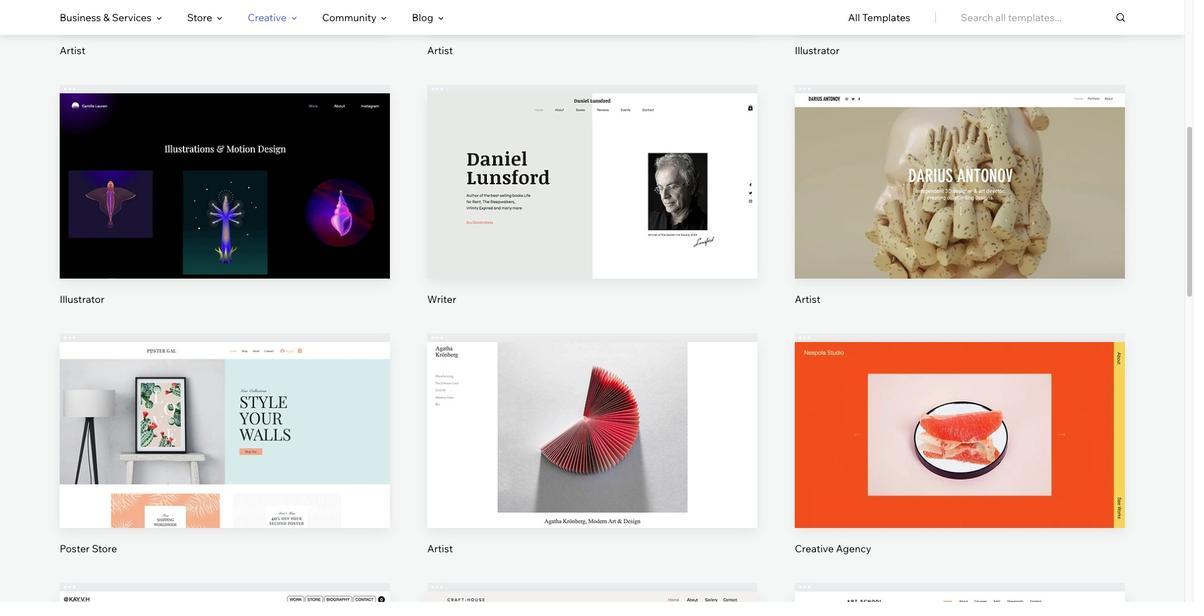 Task type: describe. For each thing, give the bounding box(es) containing it.
creative agency
[[795, 543, 872, 555]]

creative for creative agency
[[795, 543, 834, 555]]

business & services
[[60, 11, 152, 24]]

all templates link
[[848, 1, 911, 34]]

Search search field
[[961, 0, 1125, 35]]

view button for creative arts website templates - writer image
[[563, 195, 622, 225]]

0 horizontal spatial illustrator
[[60, 293, 105, 306]]

illustrator group containing illustrator
[[795, 0, 1125, 57]]

business
[[60, 11, 101, 24]]

all templates
[[848, 11, 911, 24]]

poster store
[[60, 543, 117, 555]]

view button for bottommost creative arts website templates - illustrator image
[[195, 195, 254, 225]]

view for bottommost creative arts website templates - illustrator image
[[213, 203, 236, 216]]

view for creative arts website templates - creative agency image
[[949, 453, 972, 465]]

creative arts website templates - poster store image
[[60, 342, 390, 528]]

templates
[[863, 11, 911, 24]]

&
[[103, 11, 110, 24]]

store inside group
[[92, 543, 117, 555]]

creative arts website templates - creative agency image
[[795, 342, 1125, 528]]

1 horizontal spatial creative arts website templates - illustrator image
[[795, 0, 1125, 30]]

edit button inside writer group
[[563, 152, 622, 182]]



Task type: locate. For each thing, give the bounding box(es) containing it.
store inside categories by subject 'element'
[[187, 11, 212, 24]]

creative arts website templates - art school image
[[795, 592, 1125, 602]]

artist group
[[60, 0, 390, 57], [427, 0, 758, 57], [795, 84, 1125, 306], [427, 334, 758, 556]]

1 vertical spatial illustrator
[[60, 293, 105, 306]]

view button
[[195, 195, 254, 225], [563, 195, 622, 225], [931, 195, 990, 225], [195, 444, 254, 474], [563, 444, 622, 474], [931, 444, 990, 474]]

store
[[187, 11, 212, 24], [92, 543, 117, 555]]

edit button inside poster store group
[[195, 402, 254, 432]]

1 horizontal spatial illustrator
[[795, 44, 840, 56]]

1 vertical spatial creative
[[795, 543, 834, 555]]

community
[[322, 11, 377, 24]]

creative agency group
[[795, 334, 1125, 556]]

creative arts website templates - illustrator image
[[795, 0, 1125, 30], [60, 93, 390, 279]]

poster store group
[[60, 334, 390, 556]]

edit inside creative agency group
[[951, 410, 970, 423]]

view for creative arts website templates - writer image
[[581, 203, 604, 216]]

illustrator group containing edit
[[60, 84, 390, 306]]

1 vertical spatial creative arts website templates - illustrator image
[[60, 93, 390, 279]]

writer
[[427, 293, 456, 306]]

0 vertical spatial creative arts website templates - illustrator image
[[795, 0, 1125, 30]]

view button for creative arts website templates - creative agency image
[[931, 444, 990, 474]]

view button inside illustrator group
[[195, 195, 254, 225]]

None search field
[[961, 0, 1125, 35]]

edit button inside creative agency group
[[931, 402, 990, 432]]

writer group
[[427, 84, 758, 306]]

illustrator group
[[795, 0, 1125, 57], [60, 84, 390, 306]]

view inside illustrator group
[[213, 203, 236, 216]]

1 horizontal spatial illustrator group
[[795, 0, 1125, 57]]

creative arts website templates - artist image
[[60, 0, 390, 30], [427, 0, 758, 30], [795, 93, 1125, 279], [427, 342, 758, 528], [60, 592, 390, 602]]

poster
[[60, 543, 90, 555]]

1 horizontal spatial creative
[[795, 543, 834, 555]]

view button inside creative agency group
[[931, 444, 990, 474]]

edit inside poster store group
[[216, 410, 234, 423]]

creative inside categories by subject 'element'
[[248, 11, 287, 24]]

0 vertical spatial creative
[[248, 11, 287, 24]]

edit
[[216, 161, 234, 174], [583, 161, 602, 174], [951, 161, 970, 174], [216, 410, 234, 423], [583, 410, 602, 423], [951, 410, 970, 423]]

creative inside group
[[795, 543, 834, 555]]

view button inside poster store group
[[195, 444, 254, 474]]

all
[[848, 11, 860, 24]]

artist
[[60, 44, 85, 56], [427, 44, 453, 56], [795, 293, 821, 306], [427, 543, 453, 555]]

creative for creative
[[248, 11, 287, 24]]

categories by subject element
[[60, 1, 444, 34]]

0 horizontal spatial creative arts website templates - illustrator image
[[60, 93, 390, 279]]

view button inside writer group
[[563, 195, 622, 225]]

creative arts website templates - writer image
[[427, 93, 758, 279]]

1 horizontal spatial store
[[187, 11, 212, 24]]

categories. use the left and right arrow keys to navigate the menu element
[[0, 0, 1185, 35]]

agency
[[836, 543, 872, 555]]

illustrator
[[795, 44, 840, 56], [60, 293, 105, 306]]

view
[[213, 203, 236, 216], [581, 203, 604, 216], [949, 203, 972, 216], [213, 453, 236, 465], [581, 453, 604, 465], [949, 453, 972, 465]]

view for 'creative arts website templates - poster store' image
[[213, 453, 236, 465]]

edit button
[[195, 152, 254, 182], [563, 152, 622, 182], [931, 152, 990, 182], [195, 402, 254, 432], [563, 402, 622, 432], [931, 402, 990, 432]]

view inside writer group
[[581, 203, 604, 216]]

0 horizontal spatial illustrator group
[[60, 84, 390, 306]]

creative
[[248, 11, 287, 24], [795, 543, 834, 555]]

1 vertical spatial store
[[92, 543, 117, 555]]

0 vertical spatial illustrator group
[[795, 0, 1125, 57]]

0 horizontal spatial creative
[[248, 11, 287, 24]]

0 horizontal spatial store
[[92, 543, 117, 555]]

view button for 'creative arts website templates - poster store' image
[[195, 444, 254, 474]]

edit inside writer group
[[583, 161, 602, 174]]

creative arts website templates - art exhibition image
[[427, 592, 758, 602]]

blog
[[412, 11, 434, 24]]

0 vertical spatial illustrator
[[795, 44, 840, 56]]

0 vertical spatial store
[[187, 11, 212, 24]]

view inside creative agency group
[[949, 453, 972, 465]]

services
[[112, 11, 152, 24]]

1 vertical spatial illustrator group
[[60, 84, 390, 306]]

view inside poster store group
[[213, 453, 236, 465]]



Task type: vqa. For each thing, say whether or not it's contained in the screenshot.
Device.
no



